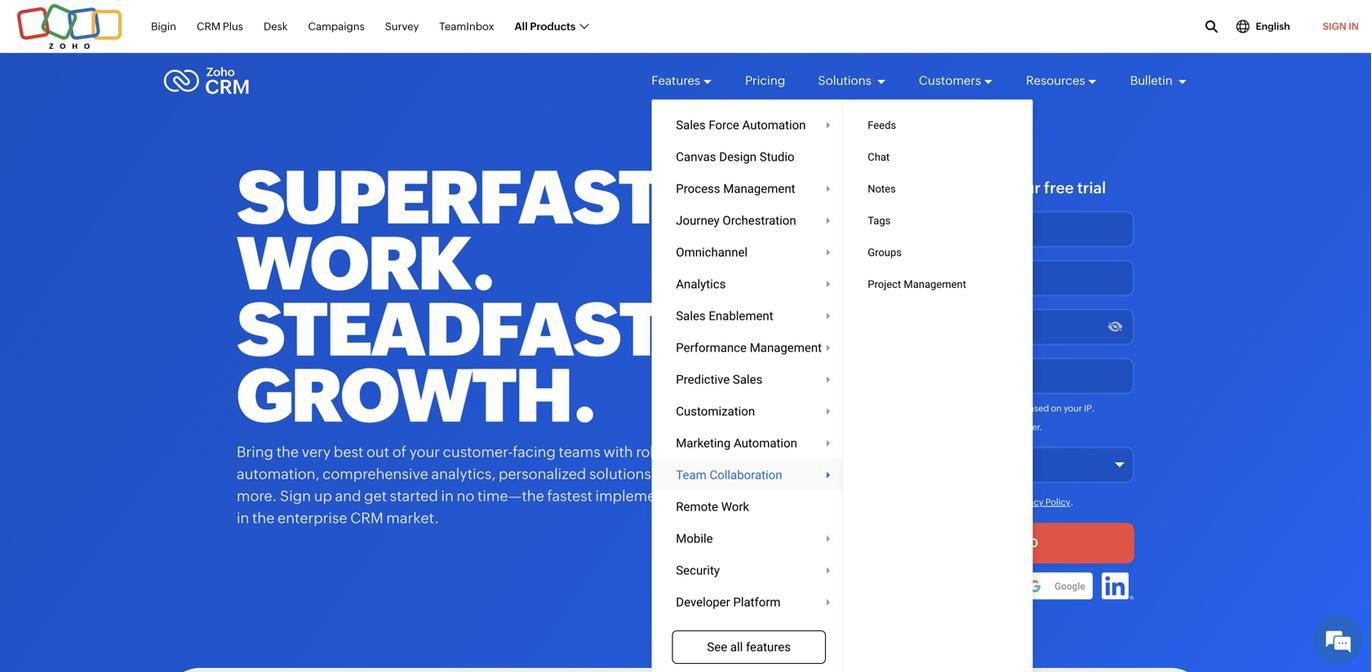 Task type: vqa. For each thing, say whether or not it's contained in the screenshot.
"mobile" link
yes



Task type: locate. For each thing, give the bounding box(es) containing it.
. right on
[[1092, 404, 1095, 414]]

sign
[[280, 488, 311, 505]]

developer platform
[[676, 596, 781, 610]]

0 horizontal spatial your
[[409, 444, 440, 461]]

started down chat "link"
[[915, 179, 968, 197]]

2 vertical spatial your
[[409, 444, 440, 461]]

0 horizontal spatial .
[[1071, 498, 1074, 508]]

and right up
[[335, 488, 361, 505]]

0 vertical spatial management
[[723, 182, 796, 196]]

omnichannel link
[[652, 237, 847, 269]]

sales down analytics
[[676, 309, 706, 323]]

0 vertical spatial crm
[[197, 20, 221, 32]]

with
[[972, 179, 1004, 197], [604, 444, 633, 461]]

get started with your free trial
[[886, 179, 1106, 197]]

customers
[[919, 73, 981, 88]]

no
[[457, 488, 475, 505]]

sales for sales enablement
[[676, 309, 706, 323]]

remote work
[[676, 500, 749, 514]]

1 horizontal spatial .
[[1092, 404, 1095, 414]]

sales up canvas
[[676, 118, 706, 132]]

feeds
[[868, 119, 896, 131]]

best
[[334, 444, 364, 461]]

bulletin
[[1130, 73, 1176, 88]]

0 horizontal spatial started
[[390, 488, 438, 505]]

0 vertical spatial sales
[[676, 118, 706, 132]]

1 horizontal spatial with
[[972, 179, 1004, 197]]

1 horizontal spatial in
[[441, 488, 454, 505]]

. right privacy
[[1071, 498, 1074, 508]]

work
[[721, 500, 749, 514]]

0 vertical spatial your
[[1007, 179, 1041, 197]]

1 vertical spatial .
[[1071, 498, 1074, 508]]

features link
[[652, 59, 713, 103]]

enablement
[[709, 309, 774, 323]]

sales for sales force automation
[[676, 118, 706, 132]]

1 vertical spatial crm
[[350, 510, 384, 527]]

started
[[915, 179, 968, 197], [390, 488, 438, 505]]

your right of
[[409, 444, 440, 461]]

2 vertical spatial management
[[750, 341, 822, 355]]

automation up studio
[[742, 118, 806, 132]]

canvas design studio
[[676, 150, 795, 164]]

crm down get
[[350, 510, 384, 527]]

1 vertical spatial management
[[904, 278, 967, 291]]

management up "orchestration"
[[723, 182, 796, 196]]

1 horizontal spatial crm
[[350, 510, 384, 527]]

1 vertical spatial with
[[604, 444, 633, 461]]

your left ip
[[1064, 404, 1083, 414]]

mobile link
[[652, 523, 847, 555]]

sales enablement link
[[652, 300, 847, 332]]

comprehensive
[[323, 466, 428, 483]]

journey
[[676, 213, 720, 228]]

1 vertical spatial in
[[237, 510, 249, 527]]

0 horizontal spatial the
[[252, 510, 275, 527]]

crm plus
[[197, 20, 243, 32]]

customization link
[[652, 396, 847, 428]]

tags link
[[844, 205, 1033, 237]]

automation
[[742, 118, 806, 132], [734, 436, 798, 451]]

analytics link
[[652, 269, 847, 300]]

zoho crm logo image
[[163, 63, 250, 99]]

crm left 'plus'
[[197, 20, 221, 32]]

team collaboration link
[[652, 460, 847, 491]]

up
[[314, 488, 332, 505]]

facing
[[513, 444, 556, 461]]

all products
[[515, 20, 576, 32]]

marketing automation
[[676, 436, 798, 451]]

sales force automation link
[[652, 109, 847, 141]]

journey orchestration link
[[652, 205, 847, 237]]

0 vertical spatial started
[[915, 179, 968, 197]]

bring
[[237, 444, 274, 461]]

journey orchestration
[[676, 213, 796, 228]]

sales down "performance management" 'link'
[[733, 373, 763, 387]]

process management link
[[652, 173, 847, 205]]

1 vertical spatial sales
[[676, 309, 706, 323]]

groups
[[868, 247, 902, 259]]

management inside 'link'
[[750, 341, 822, 355]]

groups link
[[844, 237, 1033, 269]]

your
[[1007, 179, 1041, 197], [1064, 404, 1083, 414], [409, 444, 440, 461]]

growth.
[[237, 354, 596, 438]]

performance management
[[676, 341, 822, 355]]

2 horizontal spatial your
[[1064, 404, 1083, 414]]

campaigns
[[308, 20, 365, 32]]

automation down customization link
[[734, 436, 798, 451]]

solutions link
[[818, 59, 886, 103]]

solutions
[[818, 73, 874, 88]]

0 horizontal spatial with
[[604, 444, 633, 461]]

products
[[530, 20, 576, 32]]

management for project management
[[904, 278, 967, 291]]

desk
[[264, 20, 288, 32]]

in left no
[[441, 488, 454, 505]]

all
[[515, 20, 528, 32]]

superfast
[[237, 156, 662, 240]]

1 horizontal spatial the
[[277, 444, 299, 461]]

time—the
[[478, 488, 544, 505]]

1 horizontal spatial and
[[658, 466, 684, 483]]

management down 'sales enablement' link
[[750, 341, 822, 355]]

ip
[[1084, 404, 1092, 414]]

features
[[652, 73, 700, 88]]

very
[[302, 444, 331, 461]]

1 horizontal spatial your
[[1007, 179, 1041, 197]]

data
[[993, 422, 1012, 433]]

1 vertical spatial your
[[1064, 404, 1083, 414]]

management for process management
[[723, 182, 796, 196]]

canvas design studio link
[[652, 141, 847, 173]]

with inside 'superfast work. steadfast growth. bring the very best out of your customer-facing teams with robust automation, comprehensive analytics, personalized solutions, and more. sign up and get started in no time—the fastest implementation in the enterprise crm market.'
[[604, 444, 633, 461]]

the down more.
[[252, 510, 275, 527]]

0 vertical spatial with
[[972, 179, 1004, 197]]

see all features link
[[672, 631, 826, 665]]

privacy
[[1014, 498, 1044, 508]]

1 vertical spatial automation
[[734, 436, 798, 451]]

in
[[441, 488, 454, 505], [237, 510, 249, 527]]

with down chat "link"
[[972, 179, 1004, 197]]

1 horizontal spatial started
[[915, 179, 968, 197]]

management down "groups" link
[[904, 278, 967, 291]]

customer-
[[443, 444, 513, 461]]

and down robust
[[658, 466, 684, 483]]

automation,
[[237, 466, 320, 483]]

see all features
[[707, 640, 791, 655]]

project management link
[[844, 269, 1033, 300]]

0 horizontal spatial and
[[335, 488, 361, 505]]

in down more.
[[237, 510, 249, 527]]

0 horizontal spatial in
[[237, 510, 249, 527]]

personalized
[[499, 466, 586, 483]]

1 vertical spatial started
[[390, 488, 438, 505]]

0 vertical spatial in
[[441, 488, 454, 505]]

sales enablement
[[676, 309, 774, 323]]

and
[[658, 466, 684, 483], [335, 488, 361, 505]]

with up solutions,
[[604, 444, 633, 461]]

sales
[[676, 118, 706, 132], [676, 309, 706, 323], [733, 373, 763, 387]]

based on your ip .
[[1024, 404, 1095, 414]]

None submit
[[857, 523, 1135, 564]]

0 vertical spatial .
[[1092, 404, 1095, 414]]

started up "market."
[[390, 488, 438, 505]]

your left free
[[1007, 179, 1041, 197]]

crm
[[197, 20, 221, 32], [350, 510, 384, 527]]

.
[[1092, 404, 1095, 414], [1071, 498, 1074, 508]]

chat
[[868, 151, 890, 163]]

management for performance management
[[750, 341, 822, 355]]

the up automation,
[[277, 444, 299, 461]]

more.
[[237, 488, 277, 505]]

customization
[[676, 405, 755, 419]]

pricing
[[745, 73, 786, 88]]



Task type: describe. For each thing, give the bounding box(es) containing it.
0 vertical spatial automation
[[742, 118, 806, 132]]

pricing link
[[745, 59, 786, 103]]

work.
[[237, 222, 494, 306]]

resources link
[[1026, 59, 1098, 103]]

force
[[709, 118, 739, 132]]

started inside 'superfast work. steadfast growth. bring the very best out of your customer-facing teams with robust automation, comprehensive analytics, personalized solutions, and more. sign up and get started in no time—the fastest implementation in the enterprise crm market.'
[[390, 488, 438, 505]]

predictive sales
[[676, 373, 763, 387]]

security
[[676, 564, 720, 578]]

see
[[707, 640, 728, 655]]

free
[[1044, 179, 1074, 197]]

orchestration
[[723, 213, 796, 228]]

collaboration
[[710, 468, 782, 482]]

all
[[731, 640, 743, 655]]

center.
[[1014, 422, 1043, 433]]

1 vertical spatial and
[[335, 488, 361, 505]]

studio
[[760, 150, 795, 164]]

sign
[[1323, 21, 1347, 32]]

sign in
[[1323, 21, 1359, 32]]

mobile
[[676, 532, 713, 546]]

of
[[392, 444, 407, 461]]

all products link
[[515, 11, 588, 42]]

1 vertical spatial the
[[252, 510, 275, 527]]

project
[[868, 278, 901, 291]]

superfast work. steadfast growth. bring the very best out of your customer-facing teams with robust automation, comprehensive analytics, personalized solutions, and more. sign up and get started in no time—the fastest implementation in the enterprise crm market.
[[237, 156, 704, 527]]

bigin
[[151, 20, 176, 32]]

survey link
[[385, 11, 419, 42]]

analytics,
[[431, 466, 496, 483]]

tags
[[868, 215, 891, 227]]

developer
[[676, 596, 730, 610]]

steadfast
[[237, 288, 663, 372]]

privacy policy link
[[1014, 498, 1071, 508]]

crm plus link
[[197, 11, 243, 42]]

2 vertical spatial sales
[[733, 373, 763, 387]]

robust
[[636, 444, 680, 461]]

platform
[[733, 596, 781, 610]]

based
[[1024, 404, 1049, 414]]

resources
[[1026, 73, 1086, 88]]

notes link
[[844, 173, 1033, 205]]

fastest
[[547, 488, 593, 505]]

predictive sales link
[[652, 364, 847, 396]]

get
[[886, 179, 912, 197]]

0 horizontal spatial crm
[[197, 20, 221, 32]]

on
[[1051, 404, 1062, 414]]

remote work link
[[652, 491, 847, 523]]

implementation
[[596, 488, 704, 505]]

features
[[746, 640, 791, 655]]

design
[[719, 150, 757, 164]]

project management
[[868, 278, 967, 291]]

enterprise
[[278, 510, 347, 527]]

0 vertical spatial the
[[277, 444, 299, 461]]

crm inside 'superfast work. steadfast growth. bring the very best out of your customer-facing teams with robust automation, comprehensive analytics, personalized solutions, and more. sign up and get started in no time—the fastest implementation in the enterprise crm market.'
[[350, 510, 384, 527]]

teaminbox
[[439, 20, 494, 32]]

notes
[[868, 183, 896, 195]]

trial
[[1078, 179, 1106, 197]]

your inside 'superfast work. steadfast growth. bring the very best out of your customer-facing teams with robust automation, comprehensive analytics, personalized solutions, and more. sign up and get started in no time—the fastest implementation in the enterprise crm market.'
[[409, 444, 440, 461]]

campaigns link
[[308, 11, 365, 42]]

predictive
[[676, 373, 730, 387]]

sign in link
[[1311, 11, 1372, 42]]

canvas
[[676, 150, 716, 164]]

survey
[[385, 20, 419, 32]]

plus
[[223, 20, 243, 32]]

chat link
[[844, 141, 1033, 173]]

marketing
[[676, 436, 731, 451]]

0 vertical spatial and
[[658, 466, 684, 483]]

out
[[367, 444, 389, 461]]

privacy policy .
[[1014, 498, 1074, 508]]

sales force automation
[[676, 118, 806, 132]]

marketing automation link
[[652, 428, 847, 460]]

teams
[[559, 444, 601, 461]]

team
[[676, 468, 707, 482]]

bulletin link
[[1130, 59, 1188, 103]]

process
[[676, 182, 720, 196]]

policy
[[1046, 498, 1071, 508]]

english
[[1256, 21, 1291, 32]]

developer platform link
[[652, 587, 847, 619]]

security link
[[652, 555, 847, 587]]

market.
[[386, 510, 439, 527]]

process management
[[676, 182, 796, 196]]



